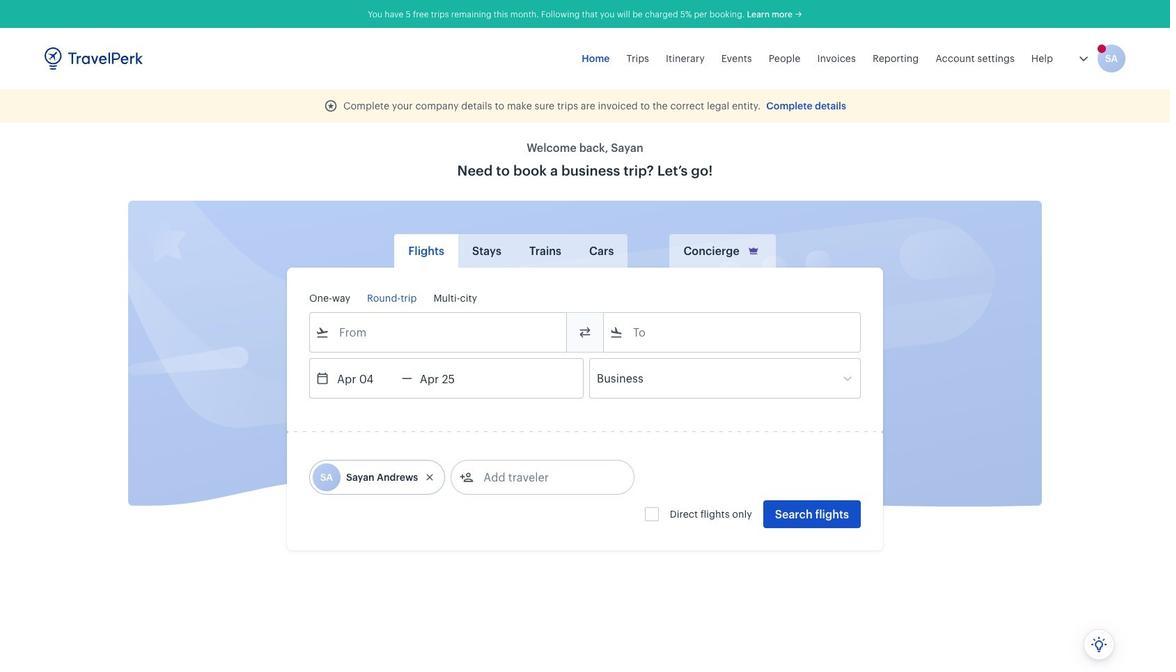 Task type: locate. For each thing, give the bounding box(es) containing it.
From search field
[[330, 321, 548, 344]]

Add traveler search field
[[474, 466, 619, 488]]

Depart text field
[[330, 359, 402, 398]]



Task type: vqa. For each thing, say whether or not it's contained in the screenshot.
THE DEPART text field
yes



Task type: describe. For each thing, give the bounding box(es) containing it.
Return text field
[[412, 359, 485, 398]]

To search field
[[624, 321, 842, 344]]



